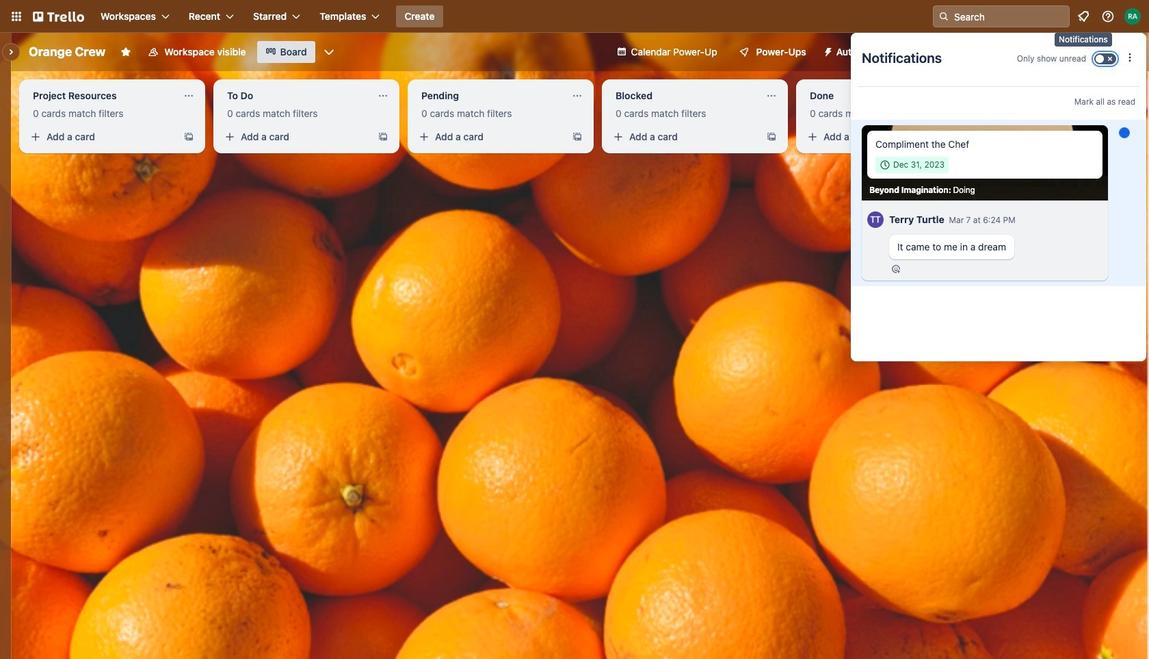 Task type: describe. For each thing, give the bounding box(es) containing it.
back to home image
[[33, 5, 84, 27]]

customize views image
[[322, 45, 336, 59]]

show menu image
[[1124, 45, 1138, 59]]

ruby anderson (rubyanderson7) image
[[1125, 8, 1142, 25]]

star or unstar board image
[[121, 47, 132, 57]]

Board name text field
[[22, 41, 112, 63]]

search image
[[939, 11, 950, 22]]

3 create from template… image from the left
[[572, 131, 583, 142]]

sm image
[[818, 41, 837, 60]]



Task type: vqa. For each thing, say whether or not it's contained in the screenshot.
Primary element
yes



Task type: locate. For each thing, give the bounding box(es) containing it.
None text field
[[608, 85, 761, 107]]

5 create from template… image from the left
[[961, 131, 972, 142]]

create from template… image
[[183, 131, 194, 142], [378, 131, 389, 142], [572, 131, 583, 142], [767, 131, 777, 142], [961, 131, 972, 142]]

terry turtle (terryturtle) image
[[868, 209, 884, 230]]

2 create from template… image from the left
[[378, 131, 389, 142]]

0 notifications image
[[1076, 8, 1092, 25]]

tooltip
[[1055, 33, 1113, 46]]

Search field
[[950, 7, 1070, 26]]

None text field
[[25, 85, 178, 107], [219, 85, 372, 107], [413, 85, 567, 107], [802, 85, 955, 107], [25, 85, 178, 107], [219, 85, 372, 107], [413, 85, 567, 107], [802, 85, 955, 107]]

1 create from template… image from the left
[[183, 131, 194, 142]]

ruby anderson (rubyanderson7) image
[[1041, 42, 1060, 62]]

primary element
[[0, 0, 1150, 33]]

4 create from template… image from the left
[[767, 131, 777, 142]]

open information menu image
[[1102, 10, 1116, 23]]



